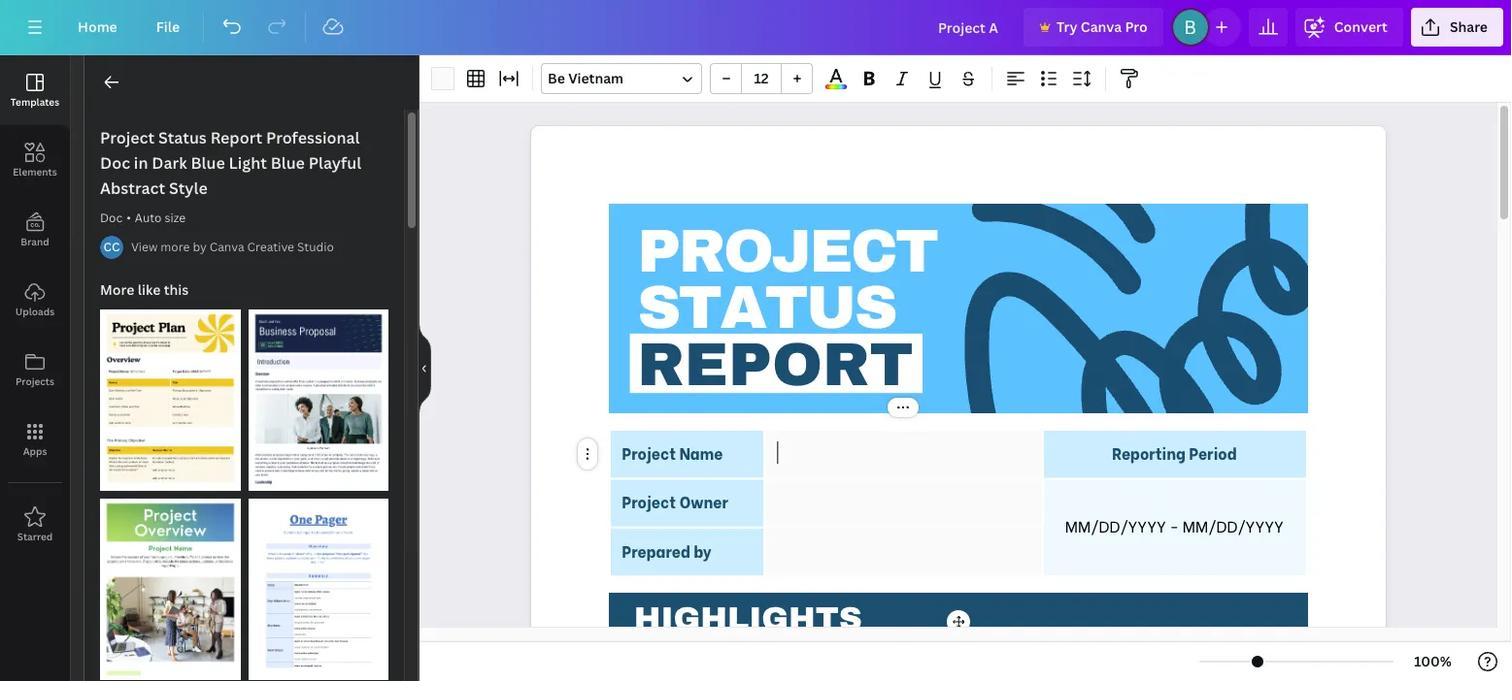 Task type: vqa. For each thing, say whether or not it's contained in the screenshot.
Project Status Report Professional Doc in Dark Blue Light Blue Playful Abstract Style
yes



Task type: locate. For each thing, give the bounding box(es) containing it.
project overview doc in light green blue vibrant professional style image
[[100, 499, 240, 681]]

1 vertical spatial report
[[637, 333, 913, 398]]

convert
[[1334, 17, 1388, 36]]

1 vertical spatial project
[[637, 219, 936, 284]]

project status report
[[637, 219, 936, 398]]

this
[[164, 281, 189, 299]]

apps
[[23, 445, 47, 458]]

auto
[[135, 210, 162, 226]]

try canva pro
[[1057, 17, 1148, 36]]

2 doc from the top
[[100, 210, 123, 226]]

be vietnam
[[548, 69, 624, 87]]

Design title text field
[[923, 8, 1016, 47]]

project
[[100, 127, 155, 149], [637, 219, 936, 284]]

report inside project status report professional doc in dark blue light blue playful abstract style
[[210, 127, 262, 149]]

0 vertical spatial report
[[210, 127, 262, 149]]

0 horizontal spatial report
[[210, 127, 262, 149]]

templates button
[[0, 55, 70, 125]]

project status report professional doc in dark blue light blue playful abstract style
[[100, 127, 361, 199]]

1 vertical spatial doc
[[100, 210, 123, 226]]

be vietnam button
[[541, 63, 702, 94]]

blue
[[191, 152, 225, 174], [271, 152, 305, 174]]

canva inside view more by canva creative studio button
[[210, 239, 244, 255]]

starred
[[17, 530, 53, 544]]

report for project status report professional doc in dark blue light blue playful abstract style
[[210, 127, 262, 149]]

0 vertical spatial canva
[[1081, 17, 1122, 36]]

project inside project status report professional doc in dark blue light blue playful abstract style
[[100, 127, 155, 149]]

#fafafa image
[[431, 67, 455, 90]]

0 vertical spatial doc
[[100, 152, 130, 174]]

elements button
[[0, 125, 70, 195]]

elements
[[13, 165, 57, 179]]

more like this
[[100, 281, 189, 299]]

pro
[[1125, 17, 1148, 36]]

blue down professional
[[271, 152, 305, 174]]

report inside project status report
[[637, 333, 913, 398]]

status inside project status report professional doc in dark blue light blue playful abstract style
[[158, 127, 207, 149]]

more
[[100, 281, 134, 299]]

0 horizontal spatial project
[[100, 127, 155, 149]]

0 horizontal spatial status
[[158, 127, 207, 149]]

blue up style
[[191, 152, 225, 174]]

project plan professional doc in yellow black friendly corporate style image
[[100, 310, 240, 492]]

professional
[[266, 127, 360, 149]]

0 vertical spatial status
[[158, 127, 207, 149]]

canva
[[1081, 17, 1122, 36], [210, 239, 244, 255]]

projects
[[16, 375, 54, 389]]

group
[[710, 63, 813, 94]]

business proposal professional doc in dark blue green abstract professional style group
[[248, 298, 389, 492]]

1 horizontal spatial project
[[637, 219, 936, 284]]

uploads
[[15, 305, 55, 319]]

one pager doc in black and white blue light blue classic professional style image
[[248, 499, 389, 681]]

studio
[[297, 239, 334, 255]]

1 doc from the top
[[100, 152, 130, 174]]

status
[[158, 127, 207, 149], [637, 275, 895, 341]]

color range image
[[826, 85, 847, 89]]

1 horizontal spatial status
[[637, 275, 895, 341]]

apps button
[[0, 405, 70, 475]]

1 horizontal spatial blue
[[271, 152, 305, 174]]

starred button
[[0, 491, 70, 560]]

projects button
[[0, 335, 70, 405]]

None text field
[[531, 115, 1386, 682], [777, 443, 1030, 467], [531, 115, 1386, 682], [777, 443, 1030, 467]]

0 vertical spatial project
[[100, 127, 155, 149]]

1 horizontal spatial report
[[637, 333, 913, 398]]

view more by canva creative studio
[[131, 239, 334, 255]]

0 horizontal spatial canva
[[210, 239, 244, 255]]

1 horizontal spatial canva
[[1081, 17, 1122, 36]]

share
[[1450, 17, 1488, 36]]

vietnam
[[568, 69, 624, 87]]

status for project status report professional doc in dark blue light blue playful abstract style
[[158, 127, 207, 149]]

– – number field
[[748, 69, 775, 87]]

home link
[[62, 8, 133, 47]]

doc left "in"
[[100, 152, 130, 174]]

1 vertical spatial canva
[[210, 239, 244, 255]]

status inside project status report
[[637, 275, 895, 341]]

canva creative studio image
[[100, 236, 123, 259]]

100% button
[[1402, 647, 1465, 678]]

project for project status report professional doc in dark blue light blue playful abstract style
[[100, 127, 155, 149]]

report
[[210, 127, 262, 149], [637, 333, 913, 398]]

0 horizontal spatial blue
[[191, 152, 225, 174]]

1 vertical spatial status
[[637, 275, 895, 341]]

canva right try
[[1081, 17, 1122, 36]]

size
[[165, 210, 186, 226]]

doc up canva creative studio element
[[100, 210, 123, 226]]

doc
[[100, 152, 130, 174], [100, 210, 123, 226]]

like
[[138, 281, 161, 299]]

view more by canva creative studio button
[[131, 238, 334, 257]]

canva right by
[[210, 239, 244, 255]]



Task type: describe. For each thing, give the bounding box(es) containing it.
uploads button
[[0, 265, 70, 335]]

try
[[1057, 17, 1078, 36]]

home
[[78, 17, 117, 36]]

by
[[193, 239, 207, 255]]

canva inside try canva pro button
[[1081, 17, 1122, 36]]

one pager doc in black and white blue light blue classic professional style group
[[248, 488, 389, 681]]

side panel tab list
[[0, 55, 70, 560]]

style
[[169, 178, 208, 199]]

file button
[[141, 8, 195, 47]]

abstract
[[100, 178, 165, 199]]

file
[[156, 17, 180, 36]]

share button
[[1411, 8, 1504, 47]]

brand button
[[0, 195, 70, 265]]

view
[[131, 239, 158, 255]]

project plan professional doc in yellow black friendly corporate style group
[[100, 298, 240, 492]]

more
[[161, 239, 190, 255]]

status for project status report
[[637, 275, 895, 341]]

light
[[229, 152, 267, 174]]

business proposal professional doc in dark blue green abstract professional style image
[[248, 310, 389, 492]]

project overview doc in light green blue vibrant professional style group
[[100, 488, 240, 681]]

in
[[134, 152, 148, 174]]

project for project status report
[[637, 219, 936, 284]]

creative
[[247, 239, 294, 255]]

2 blue from the left
[[271, 152, 305, 174]]

brand
[[21, 235, 49, 249]]

dark
[[152, 152, 187, 174]]

100%
[[1414, 653, 1452, 671]]

canva creative studio element
[[100, 236, 123, 259]]

be
[[548, 69, 565, 87]]

1 blue from the left
[[191, 152, 225, 174]]

main menu bar
[[0, 0, 1511, 55]]

auto size
[[135, 210, 186, 226]]

hide image
[[419, 322, 431, 415]]

report for project status report
[[637, 333, 913, 398]]

templates
[[11, 95, 59, 109]]

playful
[[309, 152, 361, 174]]

convert button
[[1295, 8, 1403, 47]]

doc inside project status report professional doc in dark blue light blue playful abstract style
[[100, 152, 130, 174]]

try canva pro button
[[1024, 8, 1163, 47]]



